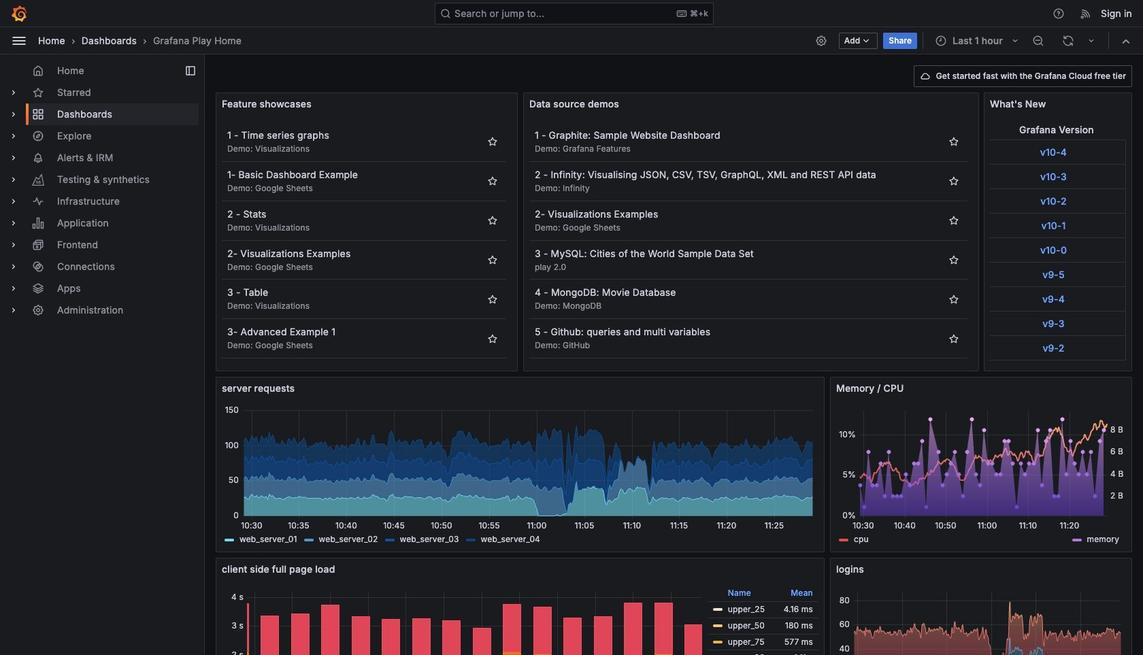 Task type: locate. For each thing, give the bounding box(es) containing it.
0 vertical spatial mark "2- visualizations examples" as favorite image
[[949, 215, 960, 226]]

news image
[[1081, 7, 1093, 19]]

auto refresh turned off. choose refresh time interval image
[[1087, 35, 1098, 46]]

navigation element
[[0, 54, 204, 332]]

mark "3 - table" as favorite image
[[488, 294, 498, 305]]

undock menu image
[[185, 65, 196, 76]]

expand section alerts & irm image
[[8, 153, 19, 163]]

expand section explore image
[[8, 131, 19, 142]]

dashboard settings image
[[816, 34, 828, 47]]

mark "4 - mongodb: movie database" as favorite image
[[949, 294, 960, 305]]

mark "5 - github: queries and multi variables" as favorite image
[[949, 333, 960, 344]]

expand section administration image
[[8, 305, 19, 316]]

1 horizontal spatial mark "2- visualizations examples" as favorite image
[[949, 215, 960, 226]]

1 vertical spatial mark "2- visualizations examples" as favorite image
[[488, 255, 498, 266]]

refresh dashboard image
[[1063, 34, 1075, 47]]

mark "2- visualizations examples" as favorite image down mark "2 - infinity: visualising json, csv, tsv, graphql, xml and rest api data" as favorite image
[[949, 215, 960, 226]]

mark "2- visualizations examples" as favorite image
[[949, 215, 960, 226], [488, 255, 498, 266]]

mark "2- visualizations examples" as favorite image up the mark "3 - table" as favorite icon
[[488, 255, 498, 266]]

expand section apps image
[[8, 283, 19, 294]]

mark "1 -  time series graphs" as favorite image
[[488, 136, 498, 147]]



Task type: describe. For each thing, give the bounding box(es) containing it.
mark "1 - graphite: sample website dashboard" as favorite image
[[949, 136, 960, 147]]

mark "2 - infinity: visualising json, csv, tsv, graphql, xml and rest api data" as favorite image
[[949, 176, 960, 187]]

mark "3 - mysql: cities of the world sample data set" as favorite image
[[949, 255, 960, 266]]

expand section testing & synthetics image
[[8, 174, 19, 185]]

expand section connections image
[[8, 261, 19, 272]]

expand section application image
[[8, 218, 19, 229]]

close menu image
[[11, 32, 27, 49]]

mark "2 - stats" as favorite image
[[488, 215, 498, 226]]

help image
[[1053, 7, 1066, 19]]

expand section frontend image
[[8, 240, 19, 251]]

0 horizontal spatial mark "2- visualizations examples" as favorite image
[[488, 255, 498, 266]]

expand section starred image
[[8, 87, 19, 98]]

expand section dashboards image
[[8, 109, 19, 120]]

mark "1- basic dashboard example" as favorite image
[[488, 176, 498, 187]]

zoom out time range image
[[1033, 34, 1045, 47]]

expand section infrastructure image
[[8, 196, 19, 207]]

mark "3- advanced example 1" as favorite image
[[488, 333, 498, 344]]

grafana image
[[11, 5, 27, 21]]



